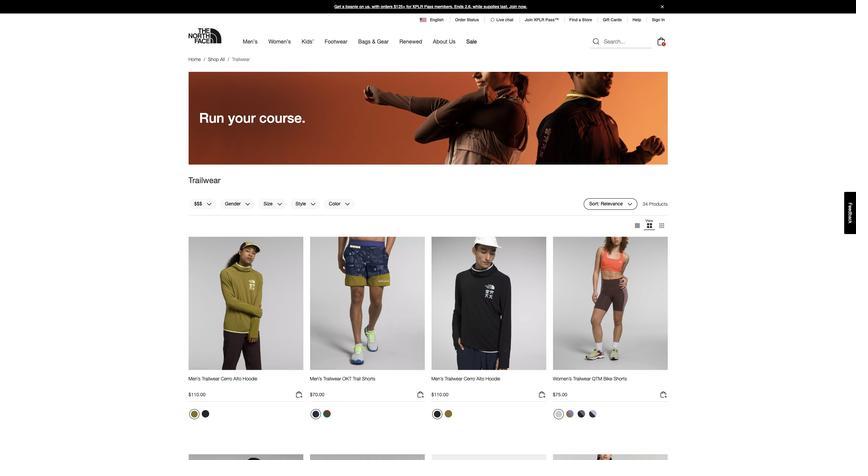 Task type: vqa. For each thing, say whether or not it's contained in the screenshot.
bottom to
no



Task type: describe. For each thing, give the bounding box(es) containing it.
color button
[[323, 198, 355, 210]]

footwear
[[325, 38, 348, 45]]

find a store link
[[570, 18, 593, 22]]

coal brown/fawn grey image
[[556, 411, 562, 418]]

trailwear for sulphur moss radio
[[202, 376, 220, 382]]

$70.00
[[310, 392, 325, 398]]

women's trailwear qtm bike shorts button
[[553, 376, 627, 388]]

live
[[497, 18, 504, 22]]

pass™
[[546, 18, 559, 22]]

b
[[848, 214, 854, 216]]

size
[[264, 201, 273, 207]]

join xplr pass™
[[525, 18, 559, 22]]

women's
[[553, 376, 572, 382]]

$$$
[[194, 201, 202, 207]]

gift
[[603, 18, 610, 22]]

the north face home page image
[[189, 28, 221, 44]]

$110.00 for tnf black option
[[189, 392, 206, 398]]

all
[[220, 56, 225, 62]]

k
[[848, 221, 854, 224]]

sort: relevance
[[590, 201, 623, 207]]

help
[[633, 18, 642, 22]]

kids'
[[302, 38, 314, 45]]

view list box
[[632, 218, 668, 233]]

f e e d b a c k button
[[845, 192, 857, 234]]

alto for men's trailwear cerro alto hoodie button for tnf black option
[[234, 376, 242, 382]]

beanie
[[346, 4, 358, 9]]

men's trailwear cerro alto hoodie button for sulphur moss option
[[432, 376, 501, 388]]

live chat
[[497, 18, 514, 22]]

trail
[[353, 376, 361, 382]]

gear
[[377, 38, 389, 45]]

men's trailwear cerro alto hoodie image for men's trailwear cerro alto hoodie button for tnf black option
[[189, 237, 303, 371]]

women's trailwear qtm bike shorts
[[553, 376, 627, 382]]

men's trailwear cerro alto hoodie button for tnf black option
[[189, 376, 257, 388]]

0 vertical spatial join
[[510, 4, 518, 9]]

$125+
[[394, 4, 406, 9]]

men's for sulphur moss option
[[432, 376, 444, 382]]

find
[[570, 18, 578, 22]]

run your course.
[[199, 110, 306, 126]]

brandy brown/forest fern image
[[323, 411, 331, 418]]

with
[[372, 4, 380, 9]]

d
[[848, 211, 854, 214]]

34
[[643, 201, 648, 207]]

order
[[456, 18, 466, 22]]

sign
[[653, 18, 661, 22]]

sort: relevance button
[[584, 198, 638, 210]]

a inside button
[[848, 216, 854, 219]]

view
[[646, 218, 654, 223]]

gender button
[[219, 198, 255, 210]]

alto for men's trailwear cerro alto hoodie button for sulphur moss option
[[477, 376, 485, 382]]

cerro for men's trailwear cerro alto hoodie button for sulphur moss option
[[464, 376, 475, 382]]

search all image
[[593, 37, 601, 45]]

sign in
[[653, 18, 665, 22]]

sulphur moss image
[[445, 411, 452, 418]]

live chat button
[[490, 17, 514, 23]]

join xplr pass™ link
[[525, 18, 559, 22]]

in
[[662, 18, 665, 22]]

c
[[848, 219, 854, 221]]

$110.00 for sulphur moss option
[[432, 392, 449, 398]]

english
[[430, 18, 444, 22]]

summit navy nature remix print image
[[313, 411, 319, 418]]

tnf black image
[[434, 411, 441, 418]]

your
[[228, 110, 256, 126]]

hoodie for sulphur moss option
[[486, 376, 501, 382]]

kids' link
[[302, 32, 314, 51]]

xplr inside get a beanie on us, with orders $125+ for xplr pass members. ends 2.6, while supplies last. join now. link
[[413, 4, 423, 9]]

f
[[848, 203, 854, 206]]

bags & gear link
[[358, 32, 389, 51]]

Sulphur Moss radio
[[443, 409, 454, 420]]

shop all link
[[208, 56, 225, 62]]

on
[[360, 4, 364, 9]]

renewed
[[400, 38, 423, 45]]

1 e from the top
[[848, 206, 854, 208]]

women's trailwear winter warm flash vest image
[[310, 454, 425, 461]]

gift cards link
[[603, 18, 622, 22]]

home / shop all / trailwear
[[189, 56, 250, 62]]

lunar slate/tnf black image
[[578, 411, 585, 418]]

gender
[[225, 201, 241, 207]]

course.
[[259, 110, 306, 126]]

Lunar Slate/TNF Black radio
[[576, 409, 587, 420]]

$75.00
[[553, 392, 568, 398]]

supplies
[[484, 4, 500, 9]]

dusty periwinkle/summit navy image
[[589, 411, 597, 418]]

men's for "brandy brown/forest fern" radio
[[310, 376, 322, 382]]

men's trailwear okt trail shorts button
[[310, 376, 376, 388]]

trailwear for summit navy nature remix print option
[[324, 376, 341, 382]]

studio shot of two runners stretching before a run. image
[[189, 72, 668, 165]]

trailwear for tnf black radio
[[445, 376, 463, 382]]

$choose color$ option group for $75.00 dropdown button
[[553, 409, 599, 423]]

gift cards
[[603, 18, 622, 22]]

women's link
[[269, 32, 291, 51]]

1 vertical spatial join
[[525, 18, 533, 22]]

sign in button
[[653, 18, 665, 22]]

footwear link
[[325, 32, 348, 51]]

34 products
[[643, 201, 668, 207]]



Task type: locate. For each thing, give the bounding box(es) containing it.
order status
[[456, 18, 479, 22]]

trailwear inside men's trailwear okt trail shorts button
[[324, 376, 341, 382]]

2.6,
[[465, 4, 472, 9]]

shorts for men's trailwear okt trail shorts
[[362, 376, 376, 382]]

2 men's trailwear cerro alto hoodie from the left
[[432, 376, 501, 382]]

0 horizontal spatial shorts
[[362, 376, 376, 382]]

$75.00 button
[[553, 391, 668, 402]]

last.
[[501, 4, 509, 9]]

english link
[[420, 17, 445, 23]]

trailwear element
[[232, 56, 250, 62]]

1 horizontal spatial $110.00 button
[[432, 391, 547, 402]]

men's inside button
[[310, 376, 322, 382]]

okt
[[343, 376, 352, 382]]

Search search field
[[591, 35, 652, 48]]

2 / from the left
[[228, 56, 229, 62]]

2 hoodie from the left
[[486, 376, 501, 382]]

2 men's trailwear cerro alto hoodie image from the left
[[432, 237, 547, 371]]

men's trailwear cerro alto hoodie for tnf black option
[[189, 376, 257, 382]]

$110.00 up tnf black image
[[432, 392, 449, 398]]

0 horizontal spatial a
[[342, 4, 345, 9]]

a right find
[[579, 18, 581, 22]]

1 vertical spatial a
[[579, 18, 581, 22]]

1 horizontal spatial /
[[228, 56, 229, 62]]

run
[[199, 110, 224, 126]]

1 hoodie from the left
[[243, 376, 257, 382]]

find a store
[[570, 18, 593, 22]]

$choose color$ option group
[[189, 409, 212, 423], [310, 409, 333, 423], [432, 409, 455, 423], [553, 409, 599, 423]]

deep periwinkle-utility brown image
[[567, 411, 574, 418]]

1
[[663, 42, 665, 46]]

cards
[[611, 18, 622, 22]]

bags & gear
[[358, 38, 389, 45]]

/ left shop
[[204, 56, 205, 62]]

join down now. on the top right
[[525, 18, 533, 22]]

1 horizontal spatial men's trailwear cerro alto hoodie
[[432, 376, 501, 382]]

sulphur moss image
[[191, 411, 198, 418]]

$110.00 button for tnf black option
[[189, 391, 303, 402]]

style
[[296, 201, 306, 207]]

orders
[[381, 4, 393, 9]]

about
[[433, 38, 448, 45]]

shorts right trail
[[362, 376, 376, 382]]

2 shorts from the left
[[614, 376, 627, 382]]

0 horizontal spatial alto
[[234, 376, 242, 382]]

store
[[583, 18, 593, 22]]

1 men's trailwear cerro alto hoodie button from the left
[[189, 376, 257, 388]]

/
[[204, 56, 205, 62], [228, 56, 229, 62]]

Summit Navy Nature Remix Print radio
[[311, 410, 321, 420]]

ends
[[455, 4, 464, 9]]

status
[[467, 18, 479, 22]]

2 $choose color$ option group from the left
[[310, 409, 333, 423]]

$110.00 button for sulphur moss option
[[432, 391, 547, 402]]

renewed link
[[400, 32, 423, 51]]

a
[[342, 4, 345, 9], [579, 18, 581, 22], [848, 216, 854, 219]]

1 $110.00 button from the left
[[189, 391, 303, 402]]

get a beanie on us, with orders $125+ for xplr pass members. ends 2.6, while supplies last. join now.
[[335, 4, 528, 9]]

men's trailwear cerro alto hoodie
[[189, 376, 257, 382], [432, 376, 501, 382]]

0 horizontal spatial xplr
[[413, 4, 423, 9]]

2 men's from the left
[[310, 376, 322, 382]]

1 men's trailwear cerro alto hoodie from the left
[[189, 376, 257, 382]]

2 $110.00 button from the left
[[432, 391, 547, 402]]

women's
[[269, 38, 291, 45]]

0 horizontal spatial men's trailwear cerro alto hoodie
[[189, 376, 257, 382]]

home link
[[189, 56, 201, 62]]

e
[[848, 206, 854, 208], [848, 208, 854, 211]]

0 horizontal spatial $110.00
[[189, 392, 206, 398]]

2 alto from the left
[[477, 376, 485, 382]]

3 $choose color$ option group from the left
[[432, 409, 455, 423]]

TNF Black radio
[[432, 410, 443, 420]]

close image
[[658, 5, 667, 8]]

women's trailwear okt flash joggers image
[[553, 454, 668, 461]]

1 men's from the left
[[189, 376, 201, 382]]

trailwear
[[232, 56, 250, 62], [189, 175, 221, 185], [202, 376, 220, 382], [324, 376, 341, 382], [445, 376, 463, 382], [573, 376, 591, 382]]

1 horizontal spatial $110.00
[[432, 392, 449, 398]]

view button
[[644, 218, 656, 233]]

1 horizontal spatial shorts
[[614, 376, 627, 382]]

$choose color$ option group for $110.00 dropdown button related to sulphur moss option
[[432, 409, 455, 423]]

1 link
[[656, 36, 667, 47]]

4 $choose color$ option group from the left
[[553, 409, 599, 423]]

1 horizontal spatial cerro
[[464, 376, 475, 382]]

Sulphur Moss radio
[[189, 410, 199, 420]]

$110.00 button
[[189, 391, 303, 402], [432, 391, 547, 402]]

color
[[329, 201, 341, 207]]

2 men's trailwear cerro alto hoodie button from the left
[[432, 376, 501, 388]]

now.
[[519, 4, 528, 9]]

men's trailwear cerro alto hoodie image
[[189, 237, 303, 371], [432, 237, 547, 371]]

tnf black image
[[202, 411, 209, 418]]

0 horizontal spatial men's
[[189, 376, 201, 382]]

xplr left 'pass™'
[[534, 18, 545, 22]]

men's vectiv enduris 3 shoes image
[[432, 454, 547, 461]]

shorts inside button
[[362, 376, 376, 382]]

men's trailwear cerro alto hoodie image for men's trailwear cerro alto hoodie button for sulphur moss option
[[432, 237, 547, 371]]

0 horizontal spatial /
[[204, 56, 205, 62]]

join
[[510, 4, 518, 9], [525, 18, 533, 22]]

2 horizontal spatial a
[[848, 216, 854, 219]]

shorts inside button
[[614, 376, 627, 382]]

hoodie for tnf black option
[[243, 376, 257, 382]]

2 e from the top
[[848, 208, 854, 211]]

Brandy Brown/Forest Fern radio
[[322, 409, 332, 420]]

0 vertical spatial a
[[342, 4, 345, 9]]

trailwear inside women's trailwear qtm bike shorts button
[[573, 376, 591, 382]]

pass
[[425, 4, 434, 9]]

2 vertical spatial a
[[848, 216, 854, 219]]

1 horizontal spatial xplr
[[534, 18, 545, 22]]

shorts for women's trailwear qtm bike shorts
[[614, 376, 627, 382]]

TNF Black radio
[[200, 409, 211, 420]]

chat
[[506, 18, 514, 22]]

get
[[335, 4, 341, 9]]

Coal Brown/Fawn Grey radio
[[554, 410, 564, 420]]

sale link
[[467, 32, 477, 51]]

men's trailwear winter warm overshirt image
[[189, 454, 303, 461]]

0 vertical spatial xplr
[[413, 4, 423, 9]]

men's
[[243, 38, 258, 45]]

while
[[473, 4, 483, 9]]

a for store
[[579, 18, 581, 22]]

1 / from the left
[[204, 56, 205, 62]]

members.
[[435, 4, 454, 9]]

2 horizontal spatial men's
[[432, 376, 444, 382]]

cerro for men's trailwear cerro alto hoodie button for tnf black option
[[221, 376, 232, 382]]

size button
[[258, 198, 287, 210]]

$choose color$ option group for $70.00 'dropdown button' on the left bottom of the page
[[310, 409, 333, 423]]

1 horizontal spatial join
[[525, 18, 533, 22]]

bags
[[358, 38, 371, 45]]

us,
[[365, 4, 371, 9]]

1 horizontal spatial men's
[[310, 376, 322, 382]]

women's trailwear qtm bike shorts image
[[553, 237, 668, 371]]

1 men's trailwear cerro alto hoodie image from the left
[[189, 237, 303, 371]]

men's trailwear cerro alto hoodie for sulphur moss option
[[432, 376, 501, 382]]

join right 'last.'
[[510, 4, 518, 9]]

$70.00 button
[[310, 391, 425, 402]]

0 horizontal spatial $110.00 button
[[189, 391, 303, 402]]

shop
[[208, 56, 219, 62]]

men's trailwear okt trail shorts image
[[310, 237, 425, 371]]

/ right "all"
[[228, 56, 229, 62]]

f e e d b a c k
[[848, 203, 854, 224]]

3 men's from the left
[[432, 376, 444, 382]]

alto
[[234, 376, 242, 382], [477, 376, 485, 382]]

34 products status
[[643, 198, 668, 210]]

a right get
[[342, 4, 345, 9]]

cerro
[[221, 376, 232, 382], [464, 376, 475, 382]]

&
[[372, 38, 376, 45]]

about us link
[[433, 32, 456, 51]]

a for beanie
[[342, 4, 345, 9]]

shorts right bike
[[614, 376, 627, 382]]

style button
[[290, 198, 321, 210]]

1 shorts from the left
[[362, 376, 376, 382]]

$$$ button
[[189, 198, 217, 210]]

e up d
[[848, 206, 854, 208]]

1 horizontal spatial alto
[[477, 376, 485, 382]]

home
[[189, 56, 201, 62]]

sale
[[467, 38, 477, 45]]

1 $110.00 from the left
[[189, 392, 206, 398]]

us
[[449, 38, 456, 45]]

Deep Periwinkle-Utility Brown radio
[[565, 409, 576, 420]]

1 horizontal spatial men's trailwear cerro alto hoodie image
[[432, 237, 547, 371]]

a up k
[[848, 216, 854, 219]]

order status link
[[456, 18, 479, 22]]

1 alto from the left
[[234, 376, 242, 382]]

bike
[[604, 376, 613, 382]]

relevance
[[601, 201, 623, 207]]

men's link
[[243, 32, 258, 51]]

xplr right for
[[413, 4, 423, 9]]

1 horizontal spatial hoodie
[[486, 376, 501, 382]]

Dusty Periwinkle/Summit Navy radio
[[588, 409, 599, 420]]

2 cerro from the left
[[464, 376, 475, 382]]

$110.00 up sulphur moss icon
[[189, 392, 206, 398]]

1 vertical spatial xplr
[[534, 18, 545, 22]]

0 horizontal spatial cerro
[[221, 376, 232, 382]]

2 $110.00 from the left
[[432, 392, 449, 398]]

sort:
[[590, 201, 600, 207]]

0 horizontal spatial hoodie
[[243, 376, 257, 382]]

0 horizontal spatial men's trailwear cerro alto hoodie image
[[189, 237, 303, 371]]

0 horizontal spatial join
[[510, 4, 518, 9]]

1 $choose color$ option group from the left
[[189, 409, 212, 423]]

qtm
[[593, 376, 603, 382]]

0 horizontal spatial men's trailwear cerro alto hoodie button
[[189, 376, 257, 388]]

men's for tnf black option
[[189, 376, 201, 382]]

1 horizontal spatial a
[[579, 18, 581, 22]]

1 horizontal spatial men's trailwear cerro alto hoodie button
[[432, 376, 501, 388]]

e up "b" at the top of the page
[[848, 208, 854, 211]]

get a beanie on us, with orders $125+ for xplr pass members. ends 2.6, while supplies last. join now. link
[[0, 0, 857, 14]]

$choose color$ option group for $110.00 dropdown button corresponding to tnf black option
[[189, 409, 212, 423]]

about us
[[433, 38, 456, 45]]

trailwear for coal brown/fawn grey option
[[573, 376, 591, 382]]

1 cerro from the left
[[221, 376, 232, 382]]



